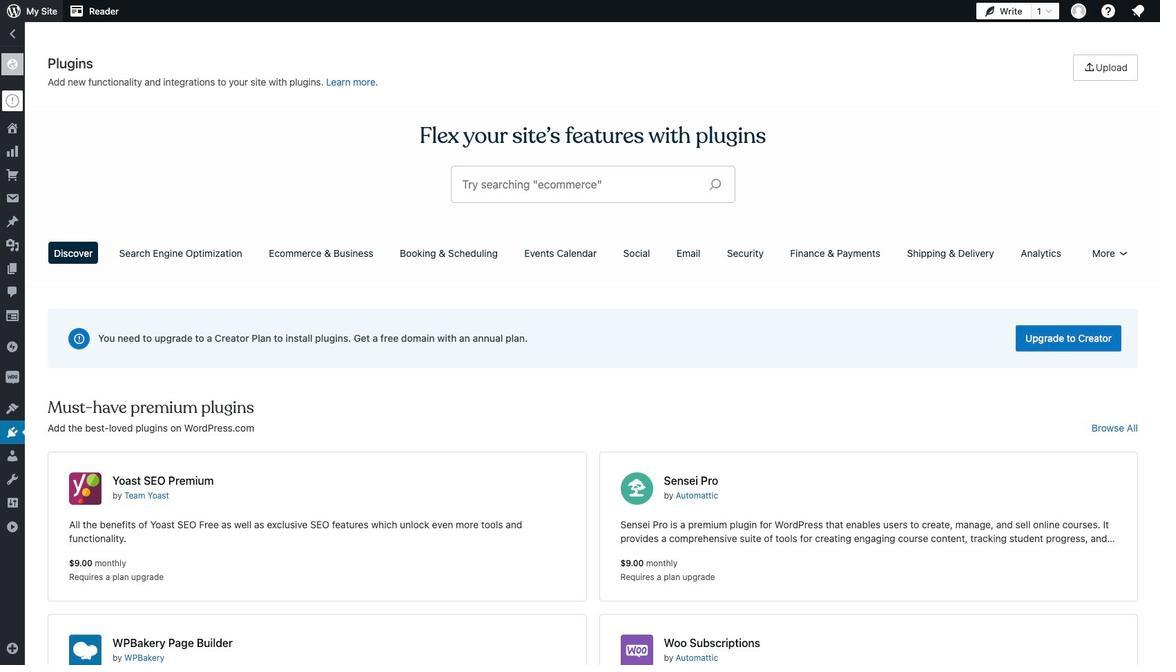 Task type: vqa. For each thing, say whether or not it's contained in the screenshot.
'close' icon
no



Task type: describe. For each thing, give the bounding box(es) containing it.
Search search field
[[463, 167, 698, 202]]

help image
[[1101, 3, 1117, 19]]

2 img image from the top
[[6, 371, 19, 385]]

1 img image from the top
[[6, 340, 19, 354]]

manage your notifications image
[[1131, 3, 1147, 19]]



Task type: locate. For each thing, give the bounding box(es) containing it.
my profile image
[[1072, 3, 1087, 19]]

None search field
[[452, 167, 735, 202]]

0 vertical spatial img image
[[6, 340, 19, 354]]

main content
[[43, 55, 1144, 665]]

open search image
[[698, 175, 733, 194]]

plugin icon image
[[69, 473, 102, 505], [621, 473, 653, 505], [69, 635, 102, 665], [621, 635, 653, 665]]

img image
[[6, 340, 19, 354], [6, 371, 19, 385]]

1 vertical spatial img image
[[6, 371, 19, 385]]



